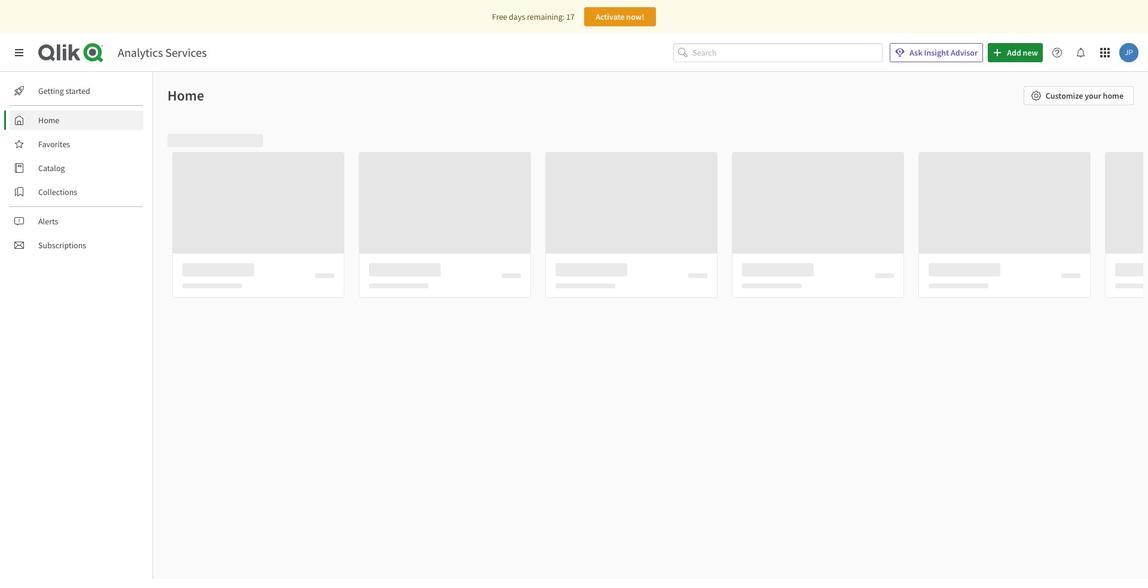 Task type: vqa. For each thing, say whether or not it's contained in the screenshot.
Analytics Services
yes



Task type: describe. For each thing, give the bounding box(es) containing it.
searchbar element
[[674, 43, 883, 62]]

activate now! link
[[584, 7, 656, 26]]

favorites link
[[10, 135, 144, 154]]

subscriptions link
[[10, 236, 144, 255]]

services
[[165, 45, 207, 60]]

close sidebar menu image
[[14, 48, 24, 57]]

catalog link
[[10, 159, 144, 178]]

collections
[[38, 187, 77, 197]]

home inside main content
[[168, 86, 204, 105]]

home
[[1104, 90, 1124, 101]]

free days remaining: 17
[[492, 11, 575, 22]]

add
[[1008, 47, 1022, 58]]

james peterson image
[[1120, 43, 1139, 62]]

ask
[[910, 47, 923, 58]]

days
[[509, 11, 525, 22]]

analytics
[[118, 45, 163, 60]]

Search text field
[[693, 43, 883, 62]]

ask insight advisor
[[910, 47, 978, 58]]

17
[[567, 11, 575, 22]]

free
[[492, 11, 508, 22]]

customize
[[1046, 90, 1084, 101]]

insight
[[925, 47, 950, 58]]

customize your home button
[[1024, 86, 1134, 105]]

home link
[[10, 111, 144, 130]]

customize your home
[[1046, 90, 1124, 101]]

new
[[1023, 47, 1039, 58]]



Task type: locate. For each thing, give the bounding box(es) containing it.
alerts
[[38, 216, 58, 227]]

1 horizontal spatial home
[[168, 86, 204, 105]]

activate
[[596, 11, 625, 22]]

home
[[168, 86, 204, 105], [38, 115, 59, 126]]

0 horizontal spatial home
[[38, 115, 59, 126]]

getting started link
[[10, 81, 144, 101]]

add new button
[[988, 43, 1043, 62]]

ask insight advisor button
[[890, 43, 984, 62]]

analytics services
[[118, 45, 207, 60]]

favorites
[[38, 139, 70, 150]]

collections link
[[10, 182, 144, 202]]

advisor
[[951, 47, 978, 58]]

home inside 'link'
[[38, 115, 59, 126]]

0 vertical spatial home
[[168, 86, 204, 105]]

getting started
[[38, 86, 90, 96]]

home main content
[[148, 72, 1149, 579]]

getting
[[38, 86, 64, 96]]

now!
[[627, 11, 645, 22]]

activate now!
[[596, 11, 645, 22]]

navigation pane element
[[0, 77, 153, 260]]

subscriptions
[[38, 240, 86, 251]]

your
[[1085, 90, 1102, 101]]

home down services
[[168, 86, 204, 105]]

started
[[66, 86, 90, 96]]

remaining:
[[527, 11, 565, 22]]

1 vertical spatial home
[[38, 115, 59, 126]]

analytics services element
[[118, 45, 207, 60]]

home up favorites
[[38, 115, 59, 126]]

catalog
[[38, 163, 65, 174]]

add new
[[1008, 47, 1039, 58]]

alerts link
[[10, 212, 144, 231]]



